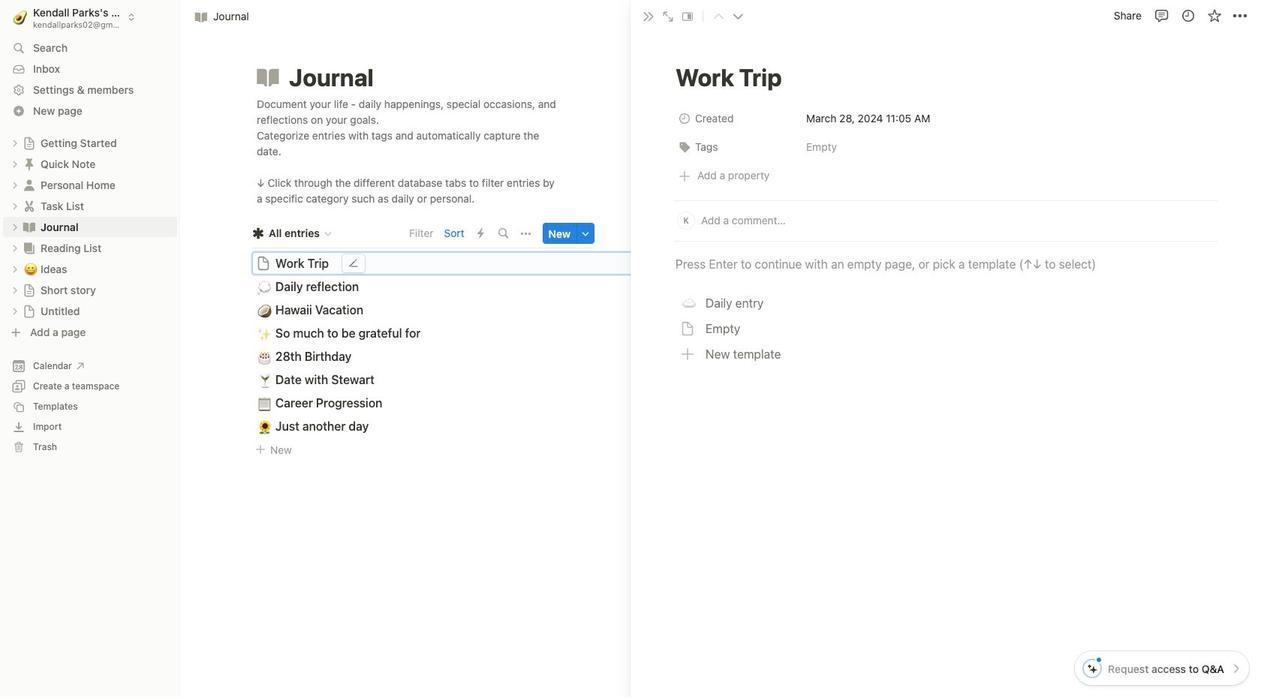 Task type: vqa. For each thing, say whether or not it's contained in the screenshot.
"tab"
no



Task type: describe. For each thing, give the bounding box(es) containing it.
change page icon image for fourth open icon from the bottom
[[22, 241, 37, 256]]

change page icon image for first open image from the bottom of the page
[[22, 199, 37, 214]]

2 open image from the top
[[11, 181, 20, 190]]

🎂 image
[[258, 347, 272, 366]]

change page icon image for first open icon from the top
[[22, 157, 37, 172]]

updates image
[[1180, 8, 1195, 23]]

change page icon image for third open icon from the top of the page
[[22, 220, 37, 235]]

open in full page image
[[662, 11, 674, 23]]

edit image
[[348, 259, 359, 269]]

change page icon image for second open icon from the top of the page
[[22, 178, 37, 193]]

create and view automations image
[[478, 229, 484, 239]]

3 open image from the top
[[11, 223, 20, 232]]

close image
[[643, 11, 655, 23]]

change page icon image for 1st open image from the top
[[23, 136, 36, 150]]

page properties table
[[674, 106, 1218, 163]]



Task type: locate. For each thing, give the bounding box(es) containing it.
🥑 image
[[13, 8, 27, 26]]

2 row from the top
[[674, 135, 1218, 163]]

🍸 image
[[258, 371, 272, 389]]

💭 image
[[258, 278, 272, 296]]

✨ image
[[258, 324, 272, 343]]

1 row from the top
[[674, 106, 1218, 135]]

🥥 image
[[258, 301, 272, 320]]

updates image
[[1182, 9, 1197, 24]]

1 vertical spatial open image
[[11, 202, 20, 211]]

5 open image from the top
[[11, 265, 20, 274]]

7 open image from the top
[[11, 307, 20, 316]]

6 open image from the top
[[11, 286, 20, 295]]

1 open image from the top
[[11, 139, 20, 148]]

change page icon image
[[254, 64, 282, 91], [23, 136, 36, 150], [22, 157, 37, 172], [22, 178, 37, 193], [22, 199, 37, 214], [22, 220, 37, 235], [22, 241, 37, 256], [23, 283, 36, 297], [23, 304, 36, 318]]

🌻 image
[[258, 417, 272, 436]]

previous page image
[[713, 11, 724, 22]]

favorite image
[[1207, 8, 1222, 23], [1208, 9, 1223, 24]]

change page icon image for sixth open icon
[[23, 283, 36, 297]]

2 open image from the top
[[11, 202, 20, 211]]

row
[[674, 106, 1218, 135], [674, 135, 1218, 163]]

😀 image
[[24, 260, 38, 277]]

menu
[[674, 292, 1098, 367]]

next page image
[[733, 11, 743, 22]]

0 vertical spatial open image
[[11, 139, 20, 148]]

1 open image from the top
[[11, 160, 20, 169]]

📋 image
[[258, 394, 272, 413]]

4 open image from the top
[[11, 244, 20, 253]]

open image
[[11, 160, 20, 169], [11, 181, 20, 190], [11, 223, 20, 232], [11, 244, 20, 253], [11, 265, 20, 274], [11, 286, 20, 295], [11, 307, 20, 316]]

change page icon image for 7th open icon from the top of the page
[[23, 304, 36, 318]]

open image
[[11, 139, 20, 148], [11, 202, 20, 211]]

comments image
[[1154, 8, 1169, 23]]



